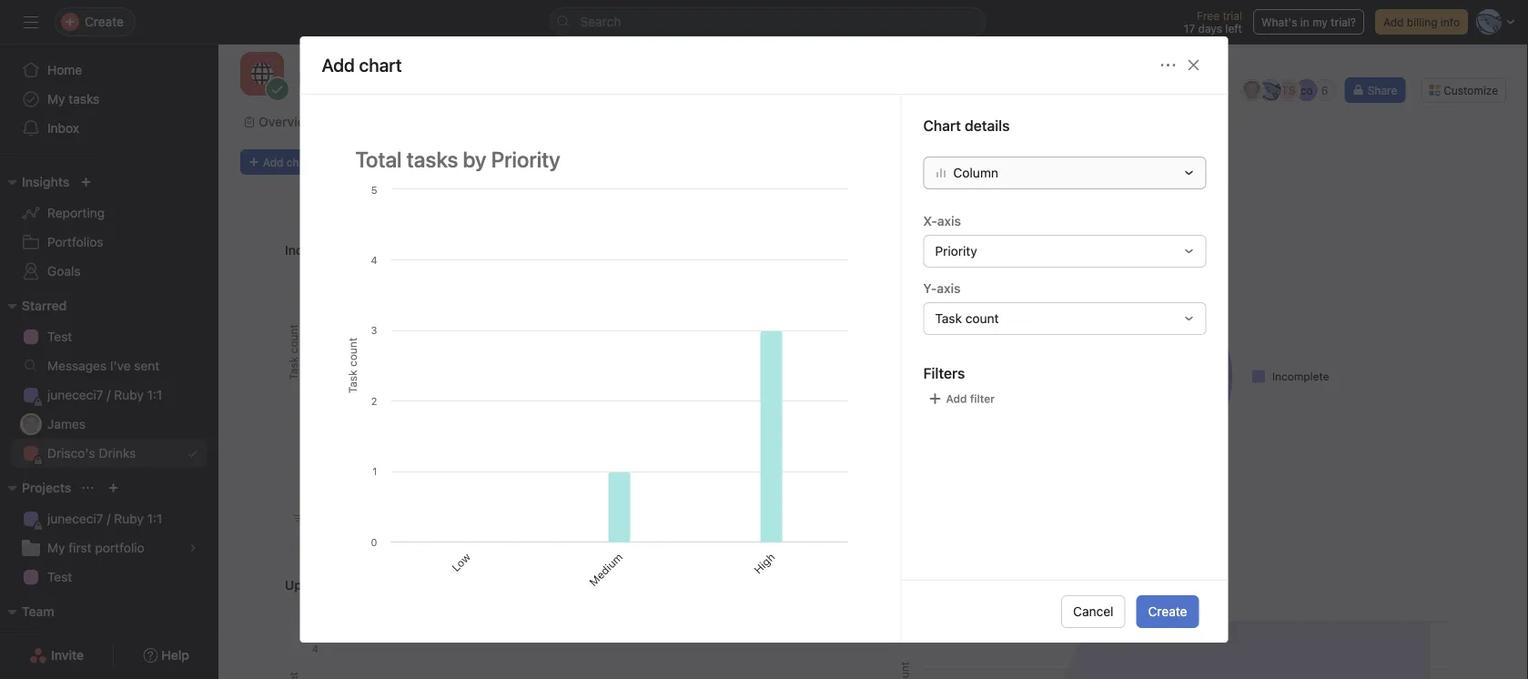Task type: locate. For each thing, give the bounding box(es) containing it.
task down y-axis at right top
[[935, 311, 962, 326]]

junececi7 / ruby 1:1 for second junececi7 / ruby 1:1 link from the bottom of the page
[[47, 387, 162, 402]]

add left billing
[[1384, 15, 1404, 28]]

junececi7 / ruby 1:1 up my first portfolio link
[[47, 511, 162, 526]]

0 vertical spatial junececi7 / ruby 1:1
[[47, 387, 162, 402]]

medium
[[587, 550, 625, 588]]

0 horizontal spatial 1 filter
[[405, 177, 440, 189]]

/ for first junececi7 / ruby 1:1 link from the bottom
[[107, 511, 111, 526]]

1 test from the top
[[47, 329, 72, 344]]

tasks inside global element
[[69, 91, 100, 106]]

my up inbox
[[47, 91, 65, 106]]

0 vertical spatial task
[[935, 311, 962, 326]]

1 vertical spatial add
[[263, 156, 284, 168]]

1 junececi7 / ruby 1:1 link from the top
[[11, 380, 208, 410]]

filter for 2nd 1 filter "button"
[[718, 177, 745, 189]]

filter for 3rd 1 filter "button" from right
[[413, 177, 440, 189]]

1 horizontal spatial incomplete
[[1272, 370, 1330, 383]]

junececi7 inside the starred element
[[47, 387, 103, 402]]

invite
[[51, 648, 84, 663]]

test inside the starred element
[[47, 329, 72, 344]]

2 my from the top
[[47, 540, 65, 555]]

1 vertical spatial ja
[[25, 418, 37, 431]]

hide sidebar image
[[24, 15, 38, 29]]

1 horizontal spatial 1 filter button
[[691, 174, 750, 192]]

1 vertical spatial task
[[896, 578, 924, 593]]

test down starred on the top of page
[[47, 329, 72, 344]]

1 vertical spatial incomplete
[[1272, 370, 1330, 383]]

add chart button
[[240, 149, 322, 175]]

junececi7 / ruby 1:1 inside projects element
[[47, 511, 162, 526]]

0 vertical spatial ja
[[1246, 84, 1258, 96]]

1 vertical spatial messages
[[47, 358, 107, 373]]

drisco's drinks
[[299, 66, 422, 88]]

messages
[[876, 114, 937, 129], [47, 358, 107, 373]]

test
[[47, 329, 72, 344], [47, 569, 72, 584]]

1 vertical spatial ruby
[[114, 511, 144, 526]]

task inside dropdown button
[[935, 311, 962, 326]]

task left completion
[[896, 578, 924, 593]]

ja inside the starred element
[[25, 418, 37, 431]]

0 vertical spatial test link
[[11, 322, 208, 351]]

ruby for first junececi7 / ruby 1:1 link from the bottom
[[114, 511, 144, 526]]

my inside my tasks link
[[47, 91, 65, 106]]

messages left "i've"
[[47, 358, 107, 373]]

james
[[47, 416, 86, 431]]

1 vertical spatial /
[[107, 511, 111, 526]]

starred
[[22, 298, 67, 313]]

junececi7 / ruby 1:1 inside the starred element
[[47, 387, 162, 402]]

1 for 2nd 1 filter "button"
[[710, 177, 716, 189]]

messages left the files link
[[876, 114, 937, 129]]

junececi7 / ruby 1:1 link up portfolio
[[11, 504, 208, 533]]

1 / from the top
[[107, 387, 111, 402]]

axis
[[937, 213, 961, 228], [937, 281, 961, 296]]

task for task completion over time
[[896, 578, 924, 593]]

junececi7 up james
[[47, 387, 103, 402]]

1 vertical spatial my
[[47, 540, 65, 555]]

messages for messages i've sent
[[47, 358, 107, 373]]

1 filter button
[[386, 174, 444, 192], [691, 174, 750, 192], [997, 174, 1056, 192]]

1 junececi7 from the top
[[47, 387, 103, 402]]

tasks for my
[[69, 91, 100, 106]]

x-axis
[[923, 213, 961, 228]]

ruby inside the starred element
[[114, 387, 144, 402]]

1 1:1 from the top
[[147, 387, 162, 402]]

my left first
[[47, 540, 65, 555]]

ruby
[[114, 387, 144, 402], [114, 511, 144, 526]]

free
[[1197, 9, 1220, 22]]

test inside projects element
[[47, 569, 72, 584]]

0 vertical spatial incomplete
[[285, 243, 352, 258]]

2 / from the top
[[107, 511, 111, 526]]

0 horizontal spatial messages
[[47, 358, 107, 373]]

trial
[[1223, 9, 1242, 22]]

files
[[973, 114, 1001, 129]]

junececi7 / ruby 1:1 down messages i've sent
[[47, 387, 162, 402]]

1 filter from the left
[[413, 177, 440, 189]]

total tasks by completion status
[[896, 243, 1090, 258]]

ruby inside projects element
[[114, 511, 144, 526]]

messages link
[[862, 112, 937, 132]]

upcoming tasks by assignee
[[285, 578, 457, 593]]

2 test link from the top
[[11, 563, 208, 592]]

/ inside the starred element
[[107, 387, 111, 402]]

filter
[[970, 392, 995, 405]]

my tasks link
[[11, 85, 208, 114]]

add left chart
[[263, 156, 284, 168]]

ra
[[1263, 84, 1278, 96]]

tasks
[[69, 91, 100, 106], [355, 243, 388, 258], [929, 243, 961, 258], [350, 578, 382, 593]]

add filter button
[[923, 386, 999, 411]]

0 horizontal spatial filter
[[413, 177, 440, 189]]

my
[[1313, 15, 1328, 28]]

task count button
[[923, 302, 1207, 335]]

co
[[1301, 84, 1313, 96]]

billing
[[1407, 15, 1438, 28]]

2 test from the top
[[47, 569, 72, 584]]

0 vertical spatial /
[[107, 387, 111, 402]]

1:1 inside the starred element
[[147, 387, 162, 402]]

priority button
[[923, 235, 1207, 267]]

1:1 up my first portfolio link
[[147, 511, 162, 526]]

0 vertical spatial junececi7 / ruby 1:1 link
[[11, 380, 208, 410]]

my for my tasks
[[47, 91, 65, 106]]

tasks left by section
[[355, 243, 388, 258]]

portfolio
[[95, 540, 145, 555]]

1 my from the top
[[47, 91, 65, 106]]

teams element
[[0, 595, 218, 661]]

cancel
[[1073, 604, 1114, 619]]

axis for x-
[[937, 213, 961, 228]]

1 horizontal spatial task
[[935, 311, 962, 326]]

globe image
[[251, 63, 273, 85]]

close image
[[1187, 58, 1201, 72]]

incomplete for incomplete
[[1272, 370, 1330, 383]]

test link down portfolio
[[11, 563, 208, 592]]

overview link
[[244, 112, 315, 132]]

junececi7
[[47, 387, 103, 402], [47, 511, 103, 526]]

axis up "task count"
[[937, 281, 961, 296]]

add left filter
[[946, 392, 967, 405]]

1 test link from the top
[[11, 322, 208, 351]]

by assignee
[[385, 578, 457, 593]]

ja left james
[[25, 418, 37, 431]]

0 vertical spatial add
[[1384, 15, 1404, 28]]

2 horizontal spatial filter
[[1024, 177, 1051, 189]]

2 horizontal spatial 1 filter button
[[997, 174, 1056, 192]]

/
[[107, 387, 111, 402], [107, 511, 111, 526]]

2 horizontal spatial add
[[1384, 15, 1404, 28]]

2 junececi7 from the top
[[47, 511, 103, 526]]

3 filter from the left
[[1024, 177, 1051, 189]]

0 horizontal spatial incomplete
[[285, 243, 352, 258]]

tasks right "upcoming"
[[350, 578, 382, 593]]

1 horizontal spatial 1 filter
[[710, 177, 745, 189]]

17
[[1184, 22, 1195, 35]]

2 filter from the left
[[718, 177, 745, 189]]

my first portfolio link
[[11, 533, 208, 563]]

2 ruby from the top
[[114, 511, 144, 526]]

tasks left by
[[929, 243, 961, 258]]

trial?
[[1331, 15, 1356, 28]]

test for test link in the starred element
[[47, 329, 72, 344]]

1 vertical spatial 1:1
[[147, 511, 162, 526]]

sent
[[134, 358, 160, 373]]

1 axis from the top
[[937, 213, 961, 228]]

insights element
[[0, 166, 218, 289]]

junececi7 / ruby 1:1
[[47, 387, 162, 402], [47, 511, 162, 526]]

share
[[1368, 84, 1397, 96]]

0 horizontal spatial 1
[[405, 177, 410, 189]]

messages for messages
[[876, 114, 937, 129]]

1 vertical spatial junececi7
[[47, 511, 103, 526]]

what's in my trial? button
[[1253, 9, 1364, 35]]

1 horizontal spatial messages
[[876, 114, 937, 129]]

test link up messages i've sent
[[11, 322, 208, 351]]

add inside dropdown button
[[946, 392, 967, 405]]

add
[[1384, 15, 1404, 28], [263, 156, 284, 168], [946, 392, 967, 405]]

ruby down "i've"
[[114, 387, 144, 402]]

chart
[[287, 156, 313, 168]]

1 vertical spatial test link
[[11, 563, 208, 592]]

1 vertical spatial test
[[47, 569, 72, 584]]

tasks for total
[[929, 243, 961, 258]]

0 vertical spatial 1:1
[[147, 387, 162, 402]]

/ inside projects element
[[107, 511, 111, 526]]

0 horizontal spatial 1 filter button
[[386, 174, 444, 192]]

1:1 down sent
[[147, 387, 162, 402]]

1 1 from the left
[[405, 177, 410, 189]]

1 1 filter from the left
[[405, 177, 440, 189]]

x-
[[923, 213, 937, 228]]

completion status
[[982, 243, 1090, 258]]

test down first
[[47, 569, 72, 584]]

2 vertical spatial add
[[946, 392, 967, 405]]

1 ruby from the top
[[114, 387, 144, 402]]

junececi7 / ruby 1:1 link
[[11, 380, 208, 410], [11, 504, 208, 533]]

2 horizontal spatial 1 filter
[[1016, 177, 1051, 189]]

1 vertical spatial junececi7 / ruby 1:1 link
[[11, 504, 208, 533]]

idk
[[774, 434, 796, 456]]

incomplete tasks by section
[[285, 243, 453, 258]]

3 1 from the left
[[1016, 177, 1021, 189]]

2 horizontal spatial 1
[[1016, 177, 1021, 189]]

1 junececi7 / ruby 1:1 from the top
[[47, 387, 162, 402]]

0 vertical spatial axis
[[937, 213, 961, 228]]

my tasks
[[47, 91, 100, 106]]

ruby up portfolio
[[114, 511, 144, 526]]

0 vertical spatial test
[[47, 329, 72, 344]]

ja
[[1246, 84, 1258, 96], [25, 418, 37, 431]]

0 vertical spatial messages
[[876, 114, 937, 129]]

2 1 from the left
[[710, 177, 716, 189]]

projects
[[22, 480, 71, 495]]

1 horizontal spatial filter
[[718, 177, 745, 189]]

2 1:1 from the top
[[147, 511, 162, 526]]

2 axis from the top
[[937, 281, 961, 296]]

2 junececi7 / ruby 1:1 from the top
[[47, 511, 162, 526]]

1 vertical spatial axis
[[937, 281, 961, 296]]

1 horizontal spatial add
[[946, 392, 967, 405]]

starred element
[[0, 289, 218, 472]]

junececi7 / ruby 1:1 link down messages i've sent
[[11, 380, 208, 410]]

1 horizontal spatial 1
[[710, 177, 716, 189]]

ja left ra on the right of page
[[1246, 84, 1258, 96]]

tasks down "home"
[[69, 91, 100, 106]]

0 horizontal spatial task
[[896, 578, 924, 593]]

0 vertical spatial junececi7
[[47, 387, 103, 402]]

create
[[1148, 604, 1187, 619]]

/ up my first portfolio link
[[107, 511, 111, 526]]

/ down messages i've sent 'link'
[[107, 387, 111, 402]]

junececi7 up first
[[47, 511, 103, 526]]

test link
[[11, 322, 208, 351], [11, 563, 208, 592]]

2 1 filter from the left
[[710, 177, 745, 189]]

0 horizontal spatial ja
[[25, 418, 37, 431]]

3 1 filter from the left
[[1016, 177, 1051, 189]]

1:1
[[147, 387, 162, 402], [147, 511, 162, 526]]

my inside my first portfolio link
[[47, 540, 65, 555]]

axis up "priority"
[[937, 213, 961, 228]]

test link inside the starred element
[[11, 322, 208, 351]]

messages inside 'link'
[[47, 358, 107, 373]]

column button
[[923, 156, 1207, 189]]

0 horizontal spatial add
[[263, 156, 284, 168]]

6
[[1322, 84, 1329, 96]]

1 horizontal spatial ja
[[1246, 84, 1258, 96]]

1 vertical spatial junececi7 / ruby 1:1
[[47, 511, 162, 526]]

0 vertical spatial ruby
[[114, 387, 144, 402]]

axis for y-
[[937, 281, 961, 296]]

0 vertical spatial my
[[47, 91, 65, 106]]



Task type: describe. For each thing, give the bounding box(es) containing it.
filters
[[923, 364, 965, 382]]

projects button
[[0, 477, 71, 499]]

priority
[[935, 243, 977, 258]]

add billing info
[[1384, 15, 1460, 28]]

1 for 3rd 1 filter "button" from left
[[1016, 177, 1021, 189]]

drisco's drinks
[[47, 446, 136, 461]]

drisco's drinks link
[[11, 439, 208, 468]]

projects element
[[0, 472, 218, 595]]

1 filter for 3rd 1 filter "button" from right
[[405, 177, 440, 189]]

what's in my trial?
[[1262, 15, 1356, 28]]

my for my first portfolio
[[47, 540, 65, 555]]

invite button
[[17, 639, 96, 672]]

add for add chart
[[263, 156, 284, 168]]

test for test link inside projects element
[[47, 569, 72, 584]]

goals
[[47, 264, 81, 279]]

1:1 inside projects element
[[147, 511, 162, 526]]

ts
[[1282, 84, 1296, 96]]

team
[[22, 604, 54, 619]]

insights
[[22, 174, 70, 189]]

drinks
[[99, 446, 136, 461]]

add for add billing info
[[1384, 15, 1404, 28]]

completion
[[927, 578, 994, 593]]

1 filter for 2nd 1 filter "button"
[[710, 177, 745, 189]]

chart details
[[923, 117, 1010, 134]]

task count
[[935, 311, 999, 326]]

y-axis
[[923, 281, 961, 296]]

search list box
[[549, 7, 986, 36]]

search
[[580, 14, 621, 29]]

home
[[47, 62, 82, 77]]

upcoming
[[285, 578, 346, 593]]

over time
[[998, 578, 1054, 593]]

global element
[[0, 45, 218, 154]]

files link
[[959, 112, 1001, 132]]

inbox
[[47, 121, 79, 136]]

total
[[896, 243, 926, 258]]

column
[[953, 165, 999, 180]]

tasks for incomplete
[[355, 243, 388, 258]]

cancel button
[[1061, 595, 1126, 628]]

free trial 17 days left
[[1184, 9, 1242, 35]]

1 filter for 3rd 1 filter "button" from left
[[1016, 177, 1051, 189]]

add chart
[[322, 54, 402, 75]]

Total tasks by Priority text field
[[344, 138, 857, 180]]

portfolios link
[[11, 228, 208, 257]]

high
[[751, 550, 777, 576]]

add filter
[[946, 392, 995, 405]]

2 junececi7 / ruby 1:1 link from the top
[[11, 504, 208, 533]]

days
[[1198, 22, 1222, 35]]

add chart
[[263, 156, 313, 168]]

more actions image
[[1161, 58, 1176, 72]]

first
[[69, 540, 92, 555]]

reporting link
[[11, 198, 208, 228]]

incomplete for incomplete tasks by section
[[285, 243, 352, 258]]

insights button
[[0, 171, 70, 193]]

tasks for upcoming
[[350, 578, 382, 593]]

goals link
[[11, 257, 208, 286]]

task for task count
[[935, 311, 962, 326]]

ruby for second junececi7 / ruby 1:1 link from the bottom of the page
[[114, 387, 144, 402]]

junececi7 / ruby 1:1 for first junececi7 / ruby 1:1 link from the bottom
[[47, 511, 162, 526]]

/ for second junececi7 / ruby 1:1 link from the bottom of the page
[[107, 387, 111, 402]]

inbox link
[[11, 114, 208, 143]]

task completion over time
[[896, 578, 1054, 593]]

search button
[[549, 7, 986, 36]]

2 1 filter button from the left
[[691, 174, 750, 192]]

3 1 filter button from the left
[[997, 174, 1056, 192]]

1 for 3rd 1 filter "button" from right
[[405, 177, 410, 189]]

portfolios
[[47, 234, 103, 249]]

overview
[[259, 114, 315, 129]]

count
[[966, 311, 999, 326]]

team button
[[0, 601, 54, 623]]

1 1 filter button from the left
[[386, 174, 444, 192]]

info
[[1441, 15, 1460, 28]]

add billing info button
[[1375, 9, 1468, 35]]

reporting
[[47, 205, 105, 220]]

home link
[[11, 56, 208, 85]]

drisco's
[[47, 446, 95, 461]]

by section
[[391, 243, 453, 258]]

left
[[1226, 22, 1242, 35]]

add for add filter
[[946, 392, 967, 405]]

messages i've sent link
[[11, 351, 208, 380]]

junececi7 inside projects element
[[47, 511, 103, 526]]

filter for 3rd 1 filter "button" from left
[[1024, 177, 1051, 189]]

starred button
[[0, 295, 67, 317]]

create button
[[1136, 595, 1199, 628]]

in
[[1301, 15, 1310, 28]]

my first portfolio
[[47, 540, 145, 555]]

share button
[[1345, 77, 1406, 103]]

what's
[[1262, 15, 1298, 28]]

i've
[[110, 358, 131, 373]]

messages i've sent
[[47, 358, 160, 373]]

test link inside projects element
[[11, 563, 208, 592]]

low
[[449, 550, 473, 574]]

y-
[[923, 281, 937, 296]]



Task type: vqa. For each thing, say whether or not it's contained in the screenshot.
big
no



